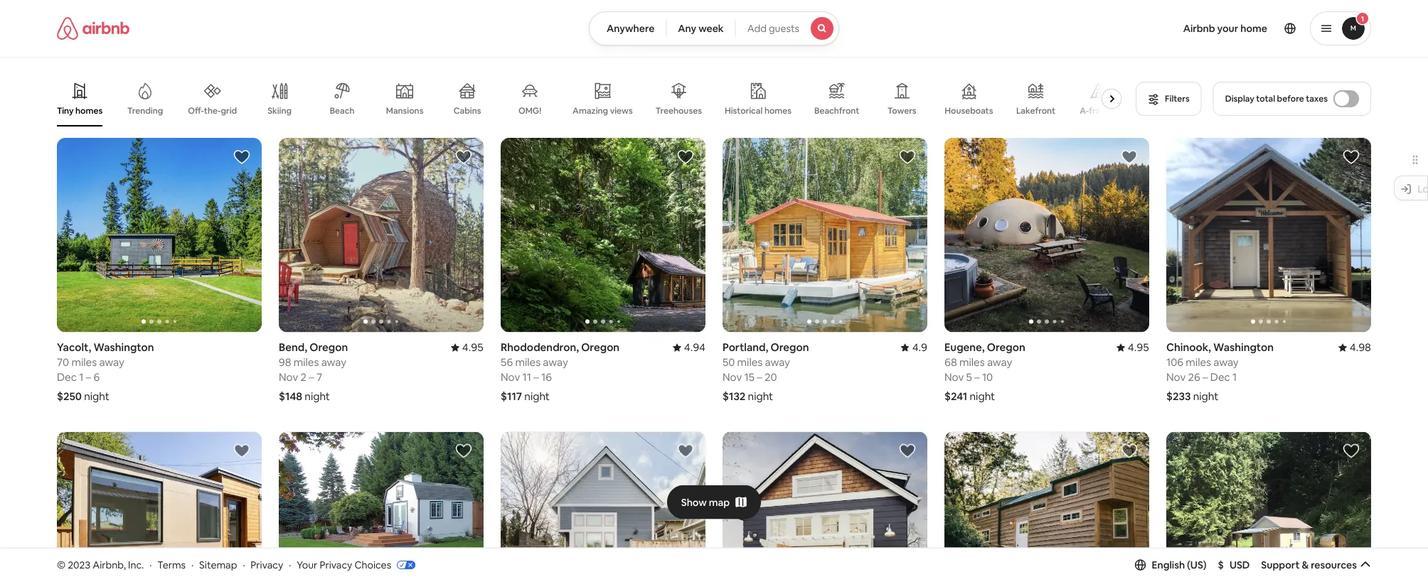 Task type: vqa. For each thing, say whether or not it's contained in the screenshot.


Task type: describe. For each thing, give the bounding box(es) containing it.
26
[[1189, 371, 1201, 385]]

night for 20
[[748, 390, 773, 404]]

your privacy choices
[[297, 559, 391, 572]]

(us)
[[1187, 559, 1207, 572]]

your
[[1218, 22, 1239, 35]]

1 inside yacolt, washington 70 miles away dec 1 – 6 $250 night
[[79, 371, 84, 385]]

anywhere button
[[589, 11, 667, 46]]

$ usd
[[1218, 559, 1250, 572]]

away for 7
[[321, 356, 347, 370]]

4.95 out of 5 average rating image for eugene, oregon 68 miles away nov 5 – 10 $241 night
[[1117, 341, 1150, 355]]

mansions
[[386, 105, 424, 116]]

– for dec
[[1203, 371, 1208, 385]]

homes for historical homes
[[765, 105, 792, 116]]

6
[[94, 371, 100, 385]]

4.9
[[913, 341, 928, 355]]

choices
[[355, 559, 391, 572]]

a-
[[1080, 105, 1089, 116]]

yacolt,
[[57, 341, 91, 355]]

4.94
[[684, 341, 706, 355]]

4.98
[[1350, 341, 1372, 355]]

resources
[[1311, 559, 1357, 572]]

bend,
[[279, 341, 307, 355]]

nov for 50
[[723, 371, 742, 385]]

15
[[745, 371, 755, 385]]

$132
[[723, 390, 746, 404]]

4 · from the left
[[289, 559, 291, 572]]

filters button
[[1136, 82, 1202, 116]]

beach
[[330, 105, 355, 116]]

show map button
[[667, 486, 761, 520]]

off-
[[188, 105, 204, 116]]

$241
[[945, 390, 968, 404]]

– for 20
[[757, 371, 763, 385]]

4.9 out of 5 average rating image
[[901, 341, 928, 355]]

miles for 11
[[515, 356, 541, 370]]

$117
[[501, 390, 522, 404]]

yacolt, washington 70 miles away dec 1 – 6 $250 night
[[57, 341, 154, 404]]

group containing off-the-grid
[[57, 71, 1128, 127]]

airbnb
[[1184, 22, 1216, 35]]

nov for 106
[[1167, 371, 1186, 385]]

skiing
[[268, 105, 292, 116]]

chinook, washington 106 miles away nov 26 – dec 1 $233 night
[[1167, 341, 1274, 404]]

any
[[678, 22, 697, 35]]

dec inside chinook, washington 106 miles away nov 26 – dec 1 $233 night
[[1211, 371, 1231, 385]]

portland, oregon 50 miles away nov 15 – 20 $132 night
[[723, 341, 809, 404]]

cabins
[[454, 105, 481, 116]]

miles for 2
[[294, 356, 319, 370]]

frames
[[1089, 105, 1118, 116]]

oregon for 56 miles away
[[581, 341, 620, 355]]

2
[[301, 371, 307, 385]]

away for dec
[[1214, 356, 1239, 370]]

filters
[[1165, 93, 1190, 104]]

add guests
[[748, 22, 800, 35]]

terms · sitemap · privacy ·
[[157, 559, 291, 572]]

total
[[1257, 93, 1276, 104]]

2 · from the left
[[191, 559, 194, 572]]

taxes
[[1306, 93, 1328, 104]]

display total before taxes
[[1226, 93, 1328, 104]]

none search field containing anywhere
[[589, 11, 840, 46]]

display
[[1226, 93, 1255, 104]]

away for 10
[[987, 356, 1013, 370]]

airbnb your home
[[1184, 22, 1268, 35]]

3 · from the left
[[243, 559, 245, 572]]

away for 6
[[99, 356, 124, 370]]

rhododendron,
[[501, 341, 579, 355]]

miles for 26
[[1186, 356, 1212, 370]]

4.95 for bend, oregon 98 miles away nov 2 – 7 $148 night
[[462, 341, 484, 355]]

portland,
[[723, 341, 769, 355]]

omg!
[[519, 105, 542, 116]]

tiny homes
[[57, 105, 103, 116]]

add to wishlist: rhododendron, oregon image
[[677, 149, 694, 166]]

bend, oregon 98 miles away nov 2 – 7 $148 night
[[279, 341, 348, 404]]

miles for 5
[[960, 356, 985, 370]]

english (us)
[[1152, 559, 1207, 572]]

1 privacy from the left
[[251, 559, 283, 572]]

off-the-grid
[[188, 105, 237, 116]]

1 inside chinook, washington 106 miles away nov 26 – dec 1 $233 night
[[1233, 371, 1237, 385]]

0 vertical spatial add to wishlist: portland, oregon image
[[899, 149, 916, 166]]

68
[[945, 356, 957, 370]]

chinook,
[[1167, 341, 1212, 355]]

privacy link
[[251, 559, 283, 572]]

towers
[[888, 105, 917, 116]]

your privacy choices link
[[297, 559, 416, 573]]

$233
[[1167, 390, 1191, 404]]

any week button
[[666, 11, 736, 46]]

home
[[1241, 22, 1268, 35]]



Task type: locate. For each thing, give the bounding box(es) containing it.
nov inside the bend, oregon 98 miles away nov 2 – 7 $148 night
[[279, 371, 298, 385]]

support & resources button
[[1262, 559, 1372, 572]]

4.98 out of 5 average rating image
[[1339, 341, 1372, 355]]

nov for 68
[[945, 371, 964, 385]]

10
[[982, 371, 993, 385]]

4 oregon from the left
[[987, 341, 1026, 355]]

dec inside yacolt, washington 70 miles away dec 1 – 6 $250 night
[[57, 371, 77, 385]]

oregon inside rhododendron, oregon 56 miles away nov 11 – 16 $117 night
[[581, 341, 620, 355]]

houseboats
[[945, 105, 994, 116]]

nov inside rhododendron, oregon 56 miles away nov 11 – 16 $117 night
[[501, 371, 520, 385]]

night down 16
[[525, 390, 550, 404]]

6 – from the left
[[1203, 371, 1208, 385]]

nov inside chinook, washington 106 miles away nov 26 – dec 1 $233 night
[[1167, 371, 1186, 385]]

night inside portland, oregon 50 miles away nov 15 – 20 $132 night
[[748, 390, 773, 404]]

oregon for 50 miles away
[[771, 341, 809, 355]]

2 add to wishlist: portland, oregon image from the left
[[899, 443, 916, 460]]

nov left 5
[[945, 371, 964, 385]]

miles up 2
[[294, 356, 319, 370]]

70
[[57, 356, 69, 370]]

away inside portland, oregon 50 miles away nov 15 – 20 $132 night
[[765, 356, 790, 370]]

add to wishlist: vancouver, washington image
[[455, 443, 472, 460]]

dec down 70
[[57, 371, 77, 385]]

away for 16
[[543, 356, 568, 370]]

5 miles from the left
[[960, 356, 985, 370]]

· left the your at the left of the page
[[289, 559, 291, 572]]

– for 10
[[975, 371, 980, 385]]

1 oregon from the left
[[310, 341, 348, 355]]

terms link
[[157, 559, 186, 572]]

miles
[[71, 356, 97, 370], [294, 356, 319, 370], [515, 356, 541, 370], [737, 356, 763, 370], [960, 356, 985, 370], [1186, 356, 1212, 370]]

away
[[99, 356, 124, 370], [321, 356, 347, 370], [543, 356, 568, 370], [765, 356, 790, 370], [987, 356, 1013, 370], [1214, 356, 1239, 370]]

98
[[279, 356, 291, 370]]

4.95
[[462, 341, 484, 355], [1128, 341, 1150, 355]]

1 horizontal spatial privacy
[[320, 559, 352, 572]]

grid
[[221, 105, 237, 116]]

night inside eugene, oregon 68 miles away nov 5 – 10 $241 night
[[970, 390, 995, 404]]

sitemap
[[199, 559, 237, 572]]

1 horizontal spatial washington
[[1214, 341, 1274, 355]]

1 4.95 from the left
[[462, 341, 484, 355]]

homes right tiny
[[75, 105, 103, 116]]

2 oregon from the left
[[581, 341, 620, 355]]

nov left 2
[[279, 371, 298, 385]]

0 horizontal spatial 4.95
[[462, 341, 484, 355]]

miles up 26
[[1186, 356, 1212, 370]]

– right '11'
[[534, 371, 539, 385]]

– inside eugene, oregon 68 miles away nov 5 – 10 $241 night
[[975, 371, 980, 385]]

– inside chinook, washington 106 miles away nov 26 – dec 1 $233 night
[[1203, 371, 1208, 385]]

night for 6
[[84, 390, 109, 404]]

4.94 out of 5 average rating image
[[673, 341, 706, 355]]

add to wishlist: yacolt, washington image
[[233, 149, 250, 166]]

trending
[[127, 105, 163, 116]]

eugene, oregon 68 miles away nov 5 – 10 $241 night
[[945, 341, 1026, 404]]

1 washington from the left
[[94, 341, 154, 355]]

views
[[610, 105, 633, 116]]

1 horizontal spatial homes
[[765, 105, 792, 116]]

away up the 10
[[987, 356, 1013, 370]]

· right terms link
[[191, 559, 194, 572]]

·
[[150, 559, 152, 572], [191, 559, 194, 572], [243, 559, 245, 572], [289, 559, 291, 572]]

oregon up the 10
[[987, 341, 1026, 355]]

night inside chinook, washington 106 miles away nov 26 – dec 1 $233 night
[[1194, 390, 1219, 404]]

5 nov from the left
[[1167, 371, 1186, 385]]

homes right historical
[[765, 105, 792, 116]]

2 dec from the left
[[1211, 371, 1231, 385]]

0 horizontal spatial privacy
[[251, 559, 283, 572]]

2 horizontal spatial 1
[[1362, 14, 1365, 23]]

washington inside yacolt, washington 70 miles away dec 1 – 6 $250 night
[[94, 341, 154, 355]]

add to wishlist: portland, oregon image
[[677, 443, 694, 460], [899, 443, 916, 460]]

night down the 10
[[970, 390, 995, 404]]

– right 26
[[1203, 371, 1208, 385]]

1
[[1362, 14, 1365, 23], [79, 371, 84, 385], [1233, 371, 1237, 385]]

oregon inside the bend, oregon 98 miles away nov 2 – 7 $148 night
[[310, 341, 348, 355]]

0 horizontal spatial 4.95 out of 5 average rating image
[[451, 341, 484, 355]]

0 horizontal spatial washington
[[94, 341, 154, 355]]

night down 6
[[84, 390, 109, 404]]

away for 20
[[765, 356, 790, 370]]

1 horizontal spatial add to wishlist: portland, oregon image
[[899, 149, 916, 166]]

add to wishlist: chinook, washington image
[[1343, 149, 1360, 166]]

0 horizontal spatial add to wishlist: portland, oregon image
[[233, 443, 250, 460]]

3 night from the left
[[525, 390, 550, 404]]

1 – from the left
[[86, 371, 91, 385]]

2 washington from the left
[[1214, 341, 1274, 355]]

– inside portland, oregon 50 miles away nov 15 – 20 $132 night
[[757, 371, 763, 385]]

nov down 50
[[723, 371, 742, 385]]

1 dec from the left
[[57, 371, 77, 385]]

4.95 left rhododendron,
[[462, 341, 484, 355]]

show
[[681, 496, 707, 509]]

add to wishlist: douglas county, oregon image
[[1121, 443, 1138, 460]]

1 add to wishlist: portland, oregon image from the left
[[677, 443, 694, 460]]

inc.
[[128, 559, 144, 572]]

2 nov from the left
[[501, 371, 520, 385]]

nov down 56
[[501, 371, 520, 385]]

2 away from the left
[[321, 356, 347, 370]]

washington right chinook,
[[1214, 341, 1274, 355]]

tiny
[[57, 105, 74, 116]]

nov inside eugene, oregon 68 miles away nov 5 – 10 $241 night
[[945, 371, 964, 385]]

· right inc.
[[150, 559, 152, 572]]

oregon for 68 miles away
[[987, 341, 1026, 355]]

add to wishlist: bend, oregon image
[[455, 149, 472, 166]]

oregon up 20
[[771, 341, 809, 355]]

$
[[1218, 559, 1224, 572]]

1 miles from the left
[[71, 356, 97, 370]]

miles for 1
[[71, 356, 97, 370]]

4.95 left chinook,
[[1128, 341, 1150, 355]]

nov
[[279, 371, 298, 385], [501, 371, 520, 385], [723, 371, 742, 385], [945, 371, 964, 385], [1167, 371, 1186, 385]]

away up 20
[[765, 356, 790, 370]]

1 button
[[1310, 11, 1372, 46]]

night down the 7
[[305, 390, 330, 404]]

0 horizontal spatial homes
[[75, 105, 103, 116]]

56
[[501, 356, 513, 370]]

group
[[57, 71, 1128, 127], [57, 138, 262, 333], [279, 138, 484, 333], [501, 138, 706, 333], [723, 138, 928, 333], [945, 138, 1150, 333], [1167, 138, 1372, 333], [57, 432, 262, 583], [279, 432, 484, 583], [501, 432, 706, 583], [723, 432, 928, 583], [945, 432, 1150, 583], [1167, 432, 1372, 583]]

–
[[86, 371, 91, 385], [309, 371, 314, 385], [534, 371, 539, 385], [757, 371, 763, 385], [975, 371, 980, 385], [1203, 371, 1208, 385]]

4 miles from the left
[[737, 356, 763, 370]]

4 – from the left
[[757, 371, 763, 385]]

oregon inside eugene, oregon 68 miles away nov 5 – 10 $241 night
[[987, 341, 1026, 355]]

1 horizontal spatial add to wishlist: portland, oregon image
[[899, 443, 916, 460]]

night inside yacolt, washington 70 miles away dec 1 – 6 $250 night
[[84, 390, 109, 404]]

display total before taxes button
[[1213, 82, 1372, 116]]

3 away from the left
[[543, 356, 568, 370]]

3 oregon from the left
[[771, 341, 809, 355]]

4.95 out of 5 average rating image
[[451, 341, 484, 355], [1117, 341, 1150, 355]]

miles down yacolt, at bottom left
[[71, 356, 97, 370]]

©
[[57, 559, 66, 572]]

away inside yacolt, washington 70 miles away dec 1 – 6 $250 night
[[99, 356, 124, 370]]

2023
[[68, 559, 90, 572]]

6 away from the left
[[1214, 356, 1239, 370]]

16
[[541, 371, 552, 385]]

1 horizontal spatial 4.95
[[1128, 341, 1150, 355]]

4 away from the left
[[765, 356, 790, 370]]

night down 26
[[1194, 390, 1219, 404]]

lakefront
[[1017, 105, 1056, 116]]

5 – from the left
[[975, 371, 980, 385]]

5 night from the left
[[970, 390, 995, 404]]

20
[[765, 371, 777, 385]]

miles inside the bend, oregon 98 miles away nov 2 – 7 $148 night
[[294, 356, 319, 370]]

homes for tiny homes
[[75, 105, 103, 116]]

– right 15
[[757, 371, 763, 385]]

miles inside eugene, oregon 68 miles away nov 5 – 10 $241 night
[[960, 356, 985, 370]]

nov down 106 at right
[[1167, 371, 1186, 385]]

historical
[[725, 105, 763, 116]]

– left 6
[[86, 371, 91, 385]]

before
[[1277, 93, 1305, 104]]

nov inside portland, oregon 50 miles away nov 15 – 20 $132 night
[[723, 371, 742, 385]]

&
[[1302, 559, 1309, 572]]

any week
[[678, 22, 724, 35]]

1 away from the left
[[99, 356, 124, 370]]

miles for 15
[[737, 356, 763, 370]]

profile element
[[857, 0, 1372, 57]]

support
[[1262, 559, 1300, 572]]

night for 16
[[525, 390, 550, 404]]

miles inside rhododendron, oregon 56 miles away nov 11 – 16 $117 night
[[515, 356, 541, 370]]

english
[[1152, 559, 1185, 572]]

away up 16
[[543, 356, 568, 370]]

7
[[317, 371, 322, 385]]

away up the 7
[[321, 356, 347, 370]]

$148
[[279, 390, 302, 404]]

1 horizontal spatial 4.95 out of 5 average rating image
[[1117, 341, 1150, 355]]

1 nov from the left
[[279, 371, 298, 385]]

nov for 98
[[279, 371, 298, 385]]

away inside eugene, oregon 68 miles away nov 5 – 10 $241 night
[[987, 356, 1013, 370]]

4 nov from the left
[[945, 371, 964, 385]]

oregon up the 7
[[310, 341, 348, 355]]

away inside chinook, washington 106 miles away nov 26 – dec 1 $233 night
[[1214, 356, 1239, 370]]

3 miles from the left
[[515, 356, 541, 370]]

night inside rhododendron, oregon 56 miles away nov 11 – 16 $117 night
[[525, 390, 550, 404]]

washington
[[94, 341, 154, 355], [1214, 341, 1274, 355]]

miles inside chinook, washington 106 miles away nov 26 – dec 1 $233 night
[[1186, 356, 1212, 370]]

amazing views
[[573, 105, 633, 116]]

add to wishlist: vader, washington image
[[1343, 443, 1360, 460]]

· left privacy link
[[243, 559, 245, 572]]

miles inside yacolt, washington 70 miles away dec 1 – 6 $250 night
[[71, 356, 97, 370]]

1 inside dropdown button
[[1362, 14, 1365, 23]]

anywhere
[[607, 22, 655, 35]]

washington for 6
[[94, 341, 154, 355]]

1 night from the left
[[84, 390, 109, 404]]

miles up 15
[[737, 356, 763, 370]]

6 miles from the left
[[1186, 356, 1212, 370]]

– for 7
[[309, 371, 314, 385]]

washington for dec
[[1214, 341, 1274, 355]]

miles up 5
[[960, 356, 985, 370]]

4.95 for eugene, oregon 68 miles away nov 5 – 10 $241 night
[[1128, 341, 1150, 355]]

6 night from the left
[[1194, 390, 1219, 404]]

2 night from the left
[[305, 390, 330, 404]]

the-
[[204, 105, 221, 116]]

2 – from the left
[[309, 371, 314, 385]]

2 miles from the left
[[294, 356, 319, 370]]

1 · from the left
[[150, 559, 152, 572]]

oregon right rhododendron,
[[581, 341, 620, 355]]

5 away from the left
[[987, 356, 1013, 370]]

night for 7
[[305, 390, 330, 404]]

eugene,
[[945, 341, 985, 355]]

away inside the bend, oregon 98 miles away nov 2 – 7 $148 night
[[321, 356, 347, 370]]

night inside the bend, oregon 98 miles away nov 2 – 7 $148 night
[[305, 390, 330, 404]]

usd
[[1230, 559, 1250, 572]]

miles inside portland, oregon 50 miles away nov 15 – 20 $132 night
[[737, 356, 763, 370]]

your
[[297, 559, 318, 572]]

2 4.95 from the left
[[1128, 341, 1150, 355]]

support & resources
[[1262, 559, 1357, 572]]

airbnb,
[[93, 559, 126, 572]]

nov for 56
[[501, 371, 520, 385]]

5
[[967, 371, 972, 385]]

– for 6
[[86, 371, 91, 385]]

night
[[84, 390, 109, 404], [305, 390, 330, 404], [525, 390, 550, 404], [748, 390, 773, 404], [970, 390, 995, 404], [1194, 390, 1219, 404]]

3 nov from the left
[[723, 371, 742, 385]]

– inside the bend, oregon 98 miles away nov 2 – 7 $148 night
[[309, 371, 314, 385]]

– inside rhododendron, oregon 56 miles away nov 11 – 16 $117 night
[[534, 371, 539, 385]]

beachfront
[[815, 105, 860, 116]]

0 horizontal spatial dec
[[57, 371, 77, 385]]

away inside rhododendron, oregon 56 miles away nov 11 – 16 $117 night
[[543, 356, 568, 370]]

– left the 7
[[309, 371, 314, 385]]

washington up 6
[[94, 341, 154, 355]]

guests
[[769, 22, 800, 35]]

4 night from the left
[[748, 390, 773, 404]]

show map
[[681, 496, 730, 509]]

away right 106 at right
[[1214, 356, 1239, 370]]

1 vertical spatial add to wishlist: portland, oregon image
[[233, 443, 250, 460]]

– for 16
[[534, 371, 539, 385]]

sitemap link
[[199, 559, 237, 572]]

privacy left the your at the left of the page
[[251, 559, 283, 572]]

106
[[1167, 356, 1184, 370]]

privacy right the your at the left of the page
[[320, 559, 352, 572]]

night for 10
[[970, 390, 995, 404]]

0 horizontal spatial add to wishlist: portland, oregon image
[[677, 443, 694, 460]]

terms
[[157, 559, 186, 572]]

1 4.95 out of 5 average rating image from the left
[[451, 341, 484, 355]]

0 horizontal spatial 1
[[79, 371, 84, 385]]

– inside yacolt, washington 70 miles away dec 1 – 6 $250 night
[[86, 371, 91, 385]]

rhododendron, oregon 56 miles away nov 11 – 16 $117 night
[[501, 341, 620, 404]]

airbnb your home link
[[1175, 14, 1276, 43]]

treehouses
[[656, 105, 702, 116]]

add guests button
[[735, 11, 840, 46]]

homes
[[765, 105, 792, 116], [75, 105, 103, 116]]

– right 5
[[975, 371, 980, 385]]

away up 6
[[99, 356, 124, 370]]

english (us) button
[[1135, 559, 1207, 572]]

washington inside chinook, washington 106 miles away nov 26 – dec 1 $233 night
[[1214, 341, 1274, 355]]

3 – from the left
[[534, 371, 539, 385]]

4.95 out of 5 average rating image for bend, oregon 98 miles away nov 2 – 7 $148 night
[[451, 341, 484, 355]]

add to wishlist: portland, oregon image
[[899, 149, 916, 166], [233, 443, 250, 460]]

$250
[[57, 390, 82, 404]]

oregon for 98 miles away
[[310, 341, 348, 355]]

oregon inside portland, oregon 50 miles away nov 15 – 20 $132 night
[[771, 341, 809, 355]]

night down 20
[[748, 390, 773, 404]]

dec right 26
[[1211, 371, 1231, 385]]

1 horizontal spatial 1
[[1233, 371, 1237, 385]]

2 privacy from the left
[[320, 559, 352, 572]]

add to wishlist: eugene, oregon image
[[1121, 149, 1138, 166]]

1 horizontal spatial dec
[[1211, 371, 1231, 385]]

miles up '11'
[[515, 356, 541, 370]]

week
[[699, 22, 724, 35]]

2 4.95 out of 5 average rating image from the left
[[1117, 341, 1150, 355]]

None search field
[[589, 11, 840, 46]]

map
[[709, 496, 730, 509]]

© 2023 airbnb, inc. ·
[[57, 559, 152, 572]]



